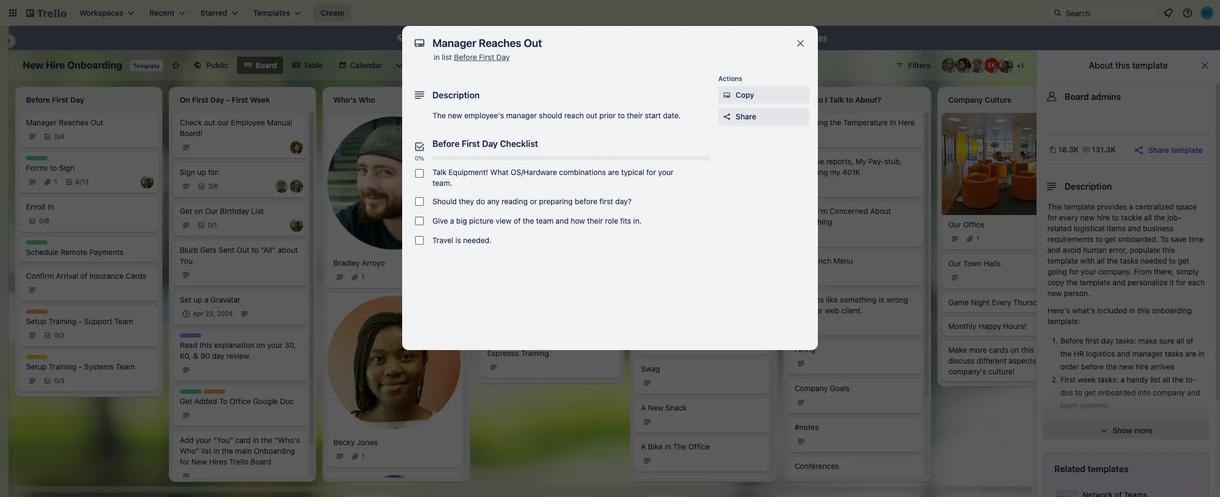 Task type: locate. For each thing, give the bounding box(es) containing it.
1 vertical spatial color: green, title: "remote employees" element
[[26, 241, 48, 245]]

start
[[645, 111, 661, 120]]

0 horizontal spatial is
[[425, 33, 431, 42]]

your inside talk equipment! what os/hardware combinations are typical for your team.
[[658, 168, 674, 177]]

day right 90
[[212, 352, 224, 361]]

0 horizontal spatial the
[[432, 111, 446, 120]]

2 vertical spatial priscilla parjet (priscillaparjet) image
[[602, 238, 615, 251]]

this for this is a public template for anyone on the internet to copy.
[[408, 33, 423, 42]]

0 horizontal spatial out
[[91, 118, 103, 127]]

in up 8
[[48, 202, 54, 212]]

blurb gets sent out to "all" about you link
[[180, 245, 301, 267]]

before down public
[[454, 53, 477, 62]]

2 changing from the top
[[795, 168, 828, 177]]

is
[[425, 33, 431, 42], [455, 236, 461, 245], [879, 296, 884, 305]]

1 horizontal spatial create
[[628, 33, 652, 42]]

andre gorte (andregorte) image
[[956, 58, 971, 73]]

how
[[571, 217, 585, 226]]

get for get a tour
[[487, 226, 500, 235]]

sure
[[1159, 337, 1174, 346]]

3 for setup training - systems team
[[60, 377, 64, 385]]

snack
[[666, 404, 687, 413]]

1 horizontal spatial first
[[1085, 337, 1099, 346]]

18.3k
[[1058, 145, 1079, 154]]

sign right forms
[[59, 163, 74, 173]]

amy freiderson (amyfreiderson) image right 'filters'
[[942, 58, 957, 73]]

1 vertical spatial 3
[[60, 332, 64, 340]]

6 / 13
[[76, 178, 89, 186]]

description
[[432, 90, 480, 100], [1065, 182, 1112, 192]]

- left support
[[78, 317, 82, 326]]

a left tour
[[502, 226, 507, 235]]

2 vertical spatial our
[[948, 259, 961, 268]]

our office link
[[948, 220, 1074, 231]]

like
[[826, 296, 838, 305]]

team inside setup training - systems team link
[[116, 363, 135, 372]]

sign left for:
[[180, 168, 195, 177]]

help
[[1116, 415, 1131, 424]]

read
[[180, 341, 197, 350]]

birthday
[[220, 207, 249, 216]]

to right dos
[[1075, 389, 1082, 398]]

2 vertical spatial first
[[1060, 376, 1076, 385]]

before inside before first day tasks: make sure all of the hr logistics and manager tasks are in order before the new hire arrives first week tasks: a handy list all the to- dos to get onboarded into company and team systems who's who list: help the newbie orient themselves and learn all about the key people they'll encounter at work
[[1081, 363, 1104, 372]]

their inside before first day checklist group
[[587, 217, 603, 226]]

about this template
[[1089, 61, 1168, 70]]

public
[[439, 33, 460, 42]]

2 0 / 3 from the top
[[54, 377, 64, 385]]

list left that on the right
[[1036, 346, 1046, 355]]

get inside before first day tasks: make sure all of the hr logistics and manager tasks are in order before the new hire arrives first week tasks: a handy list all the to- dos to get onboarded into company and team systems who's who list: help the newbie orient themselves and learn all about the key people they'll encounter at work
[[1084, 389, 1096, 398]]

team inside the setup training - support team link
[[114, 317, 133, 326]]

office down a new snack link at the bottom
[[689, 443, 710, 452]]

2 vertical spatial office
[[689, 443, 710, 452]]

the
[[545, 33, 556, 42], [830, 118, 841, 127], [1154, 213, 1165, 222], [523, 217, 534, 226], [1107, 257, 1118, 266], [1066, 278, 1078, 287], [1060, 350, 1072, 359], [1106, 363, 1117, 372], [1172, 376, 1184, 385], [1134, 415, 1145, 424], [1169, 428, 1180, 437], [261, 436, 272, 445], [222, 447, 233, 456]]

on right anyone at left
[[534, 33, 543, 42]]

prior
[[599, 111, 616, 120]]

the left key
[[1169, 428, 1180, 437]]

0 vertical spatial chris temperson (christemperson) image
[[970, 58, 985, 73]]

1 horizontal spatial team
[[1060, 402, 1078, 411]]

main
[[235, 447, 252, 456]]

the left hr
[[1060, 350, 1072, 359]]

0 vertical spatial are
[[608, 168, 619, 177]]

/ down setup training - systems team
[[58, 377, 60, 385]]

going
[[1047, 267, 1067, 277]]

1 vertical spatial changing
[[795, 168, 828, 177]]

1 vertical spatial create
[[628, 33, 652, 42]]

0 vertical spatial changing
[[795, 118, 828, 127]]

share for share template
[[1148, 145, 1169, 155]]

1 horizontal spatial priscilla parjet (priscillaparjet) image
[[602, 238, 615, 251]]

create inside button
[[320, 8, 344, 17]]

0 horizontal spatial first
[[599, 197, 613, 206]]

read this explanation on your 30, 60, & 90 day review. link
[[180, 340, 301, 362]]

manager reaches out
[[26, 118, 103, 127]]

onboarding down "who's
[[254, 447, 295, 456]]

all right sure
[[1176, 337, 1184, 346]]

0 vertical spatial is
[[425, 33, 431, 42]]

setup up color: yellow, title: "systems team" element
[[26, 317, 47, 326]]

the for the lunch menu
[[795, 257, 808, 266]]

of right arrival
[[80, 272, 87, 281]]

all right learn
[[1137, 428, 1145, 437]]

a left bike
[[641, 443, 646, 452]]

your inside add your "you" card in the "who's who" list in the main onboarding for new hires trello board
[[196, 436, 211, 445]]

1 horizontal spatial about
[[1147, 428, 1167, 437]]

2 horizontal spatial new
[[648, 404, 664, 413]]

day down employee's at left
[[482, 139, 498, 149]]

0 vertical spatial before
[[575, 197, 597, 206]]

their left role
[[587, 217, 603, 226]]

centralized
[[1135, 202, 1174, 212]]

0 vertical spatial in
[[890, 118, 896, 127]]

read this explanation on your 30, 60, & 90 day review.
[[180, 341, 296, 361]]

for down read
[[646, 168, 656, 177]]

with down the it at the right of page
[[795, 306, 809, 316]]

here's
[[1047, 306, 1070, 316]]

1 horizontal spatial our
[[811, 306, 823, 316]]

training for espresso training
[[521, 349, 549, 358]]

andre gorte (andregorte) image
[[602, 284, 615, 296]]

share template
[[1148, 145, 1203, 155]]

tasks: left make
[[1116, 337, 1136, 346]]

my
[[856, 157, 866, 166]]

before for before first day tasks: make sure all of the hr logistics and manager tasks are in order before the new hire arrives first week tasks: a handy list all the to- dos to get onboarded into company and team systems who's who list: help the newbie orient themselves and learn all about the key people they'll encounter at work
[[1060, 337, 1083, 346]]

before
[[454, 53, 477, 62], [432, 139, 460, 149], [1060, 337, 1083, 346]]

table
[[304, 61, 323, 70]]

- for systems
[[78, 363, 82, 372]]

0 left 8
[[39, 217, 43, 225]]

create for create board from template
[[628, 33, 652, 42]]

1 horizontal spatial sign
[[180, 168, 195, 177]]

newbie
[[1147, 415, 1172, 424]]

who's
[[1060, 415, 1082, 424]]

team for setup training - support team
[[114, 317, 133, 326]]

1 vertical spatial chris temperson (christemperson) image
[[275, 180, 288, 193]]

this inside this template provides a centralized space for every new hire to tackle all the job- related logistical items and business requirements to get onboarded. to save time and avoid human error, populate this template with all the tasks needed to get going for your company. from there, simply copy the template and personalize it for each new person.
[[1047, 202, 1062, 212]]

who
[[1084, 415, 1100, 424]]

color: yellow, title: "systems team" element
[[26, 356, 48, 360]]

1 vertical spatial to
[[219, 397, 227, 407]]

for inside talk equipment! what os/hardware combinations are typical for your team.
[[646, 168, 656, 177]]

out right sent
[[237, 246, 249, 255]]

remote
[[61, 248, 87, 257]]

- for support
[[78, 317, 82, 326]]

color: orange, title: "support team" element up added
[[204, 390, 225, 395]]

are inside talk equipment! what os/hardware combinations are typical for your team.
[[608, 168, 619, 177]]

templates down the they'll
[[1088, 465, 1129, 475]]

0 horizontal spatial their
[[587, 217, 603, 226]]

0 horizontal spatial to
[[219, 397, 227, 407]]

color: orange, title: "support team" element
[[26, 310, 48, 314], [204, 390, 225, 395]]

2 vertical spatial training
[[49, 363, 76, 372]]

2 vertical spatial get
[[1084, 389, 1096, 398]]

3 for setup training - support team
[[60, 332, 64, 340]]

more inside make more cards on this list that discuss different aspects of your company's culture!
[[969, 346, 987, 355]]

chris temperson (christemperson) image
[[970, 58, 985, 73], [275, 180, 288, 193], [587, 284, 600, 296]]

give
[[432, 217, 448, 226]]

1 vertical spatial more
[[969, 346, 987, 355]]

this down save
[[1162, 246, 1175, 255]]

of right aspects
[[1038, 357, 1045, 366]]

goals
[[830, 384, 850, 394]]

0 vertical spatial up
[[197, 168, 206, 177]]

1 horizontal spatial their
[[627, 111, 643, 120]]

first inside before first day tasks: make sure all of the hr logistics and manager tasks are in order before the new hire arrives first week tasks: a handy list all the to- dos to get onboarded into company and team systems who's who list: help the newbie orient themselves and learn all about the key people they'll encounter at work
[[1060, 376, 1076, 385]]

up for a
[[193, 296, 202, 305]]

swag
[[641, 365, 660, 374]]

the left to-
[[1172, 376, 1184, 385]]

1 vertical spatial the
[[795, 257, 808, 266]]

get a tour link
[[487, 225, 613, 236]]

gravatar
[[211, 296, 240, 305]]

1 horizontal spatial get
[[1105, 235, 1116, 244]]

office
[[963, 220, 985, 230], [229, 397, 251, 407], [689, 443, 710, 452]]

employee's
[[464, 111, 504, 120]]

on right explanation in the left of the page
[[256, 341, 265, 350]]

1 vertical spatial 0 / 3
[[54, 377, 64, 385]]

tackle
[[1121, 213, 1142, 222]]

team down "preparing" on the left top of page
[[536, 217, 554, 226]]

job-
[[1167, 213, 1182, 222]]

2 vertical spatial is
[[879, 296, 884, 305]]

3 down for:
[[208, 182, 212, 191]]

office left 'google' on the bottom left
[[229, 397, 251, 407]]

our town halls link
[[948, 259, 1074, 270]]

0 vertical spatial about
[[278, 246, 298, 255]]

get for get on our birthday list
[[180, 207, 192, 216]]

1 horizontal spatial onboarding
[[254, 447, 295, 456]]

it
[[1170, 278, 1174, 287]]

lunch
[[810, 257, 831, 266]]

populate
[[1130, 246, 1160, 255]]

dos
[[1060, 389, 1073, 398]]

1 vertical spatial board
[[1065, 92, 1089, 102]]

list
[[442, 53, 452, 62], [1036, 346, 1046, 355], [1150, 376, 1160, 385], [201, 447, 211, 456]]

more right explore
[[771, 33, 789, 42]]

a inside 'link'
[[641, 443, 646, 452]]

priscilla parjet (priscillaparjet) image
[[141, 176, 154, 189]]

personalize
[[1128, 278, 1168, 287]]

forms to sign
[[26, 163, 74, 173]]

talk
[[432, 168, 446, 177]]

0 horizontal spatial in
[[48, 202, 54, 212]]

create
[[320, 8, 344, 17], [628, 33, 652, 42]]

1 vertical spatial out
[[237, 246, 249, 255]]

None text field
[[427, 34, 784, 53]]

2 vertical spatial a
[[641, 443, 646, 452]]

0 / 3 down setup training - support team
[[54, 332, 64, 340]]

1 vertical spatial our
[[948, 220, 961, 230]]

1 vertical spatial templates
[[1088, 465, 1129, 475]]

1 changing from the top
[[795, 118, 828, 127]]

create for create
[[320, 8, 344, 17]]

setup for setup training - support team
[[26, 317, 47, 326]]

board
[[255, 61, 277, 70], [1065, 92, 1089, 102], [251, 458, 271, 467]]

13
[[82, 178, 89, 186]]

2 - from the top
[[78, 363, 82, 372]]

reaches
[[59, 118, 88, 127]]

forms
[[26, 163, 48, 173]]

0 vertical spatial our
[[217, 118, 229, 127]]

with down "human"
[[1080, 257, 1095, 266]]

what's
[[1072, 306, 1095, 316]]

templates right explore
[[791, 33, 827, 42]]

before first day checklist group
[[411, 164, 710, 251]]

template:
[[1047, 317, 1080, 326]]

training left systems at bottom
[[49, 363, 76, 372]]

is inside group
[[455, 236, 461, 245]]

2 vertical spatial before
[[1060, 337, 1083, 346]]

board down main
[[251, 458, 271, 467]]

jeremy miller (jeremymiller198) image
[[1201, 6, 1214, 19]]

a inside this template provides a centralized space for every new hire to tackle all the job- related logistical items and business requirements to get onboarded. to save time and avoid human error, populate this template with all the tasks needed to get going for your company. from there, simply copy the template and personalize it for each new person.
[[1129, 202, 1133, 212]]

arroyo
[[362, 259, 385, 268]]

to down business
[[1160, 235, 1169, 244]]

our
[[205, 207, 218, 216], [948, 220, 961, 230], [948, 259, 961, 268]]

1 vertical spatial description
[[1065, 182, 1112, 192]]

systems
[[1080, 402, 1109, 411]]

0 vertical spatial tasks
[[1120, 257, 1138, 266]]

onboarding inside text field
[[67, 60, 122, 71]]

chris temperson (christemperson) image left andre gorte (andregorte) image on the bottom
[[587, 284, 600, 296]]

card
[[235, 436, 251, 445]]

2 horizontal spatial the
[[795, 257, 808, 266]]

view
[[496, 217, 512, 226]]

explore more templates
[[742, 33, 827, 42]]

customize views image
[[394, 60, 405, 71]]

of inside before first day tasks: make sure all of the hr logistics and manager tasks are in order before the new hire arrives first week tasks: a handy list all the to- dos to get onboarded into company and team systems who's who list: help the newbie orient themselves and learn all about the key people they'll encounter at work
[[1186, 337, 1193, 346]]

get up 'blurb'
[[180, 207, 192, 216]]

hire
[[46, 60, 65, 71]]

1 horizontal spatial out
[[586, 111, 597, 120]]

team for setup training - systems team
[[116, 363, 135, 372]]

day up logistics
[[1101, 337, 1114, 346]]

0 horizontal spatial get
[[1084, 389, 1096, 398]]

0 horizontal spatial about
[[278, 246, 298, 255]]

sign
[[59, 163, 74, 173], [180, 168, 195, 177]]

reading
[[502, 197, 528, 206]]

1 0 / 3 from the top
[[54, 332, 64, 340]]

for
[[495, 33, 505, 42], [646, 168, 656, 177], [1047, 213, 1057, 222], [1069, 267, 1079, 277], [1176, 278, 1186, 287], [180, 458, 189, 467]]

1 vertical spatial our
[[811, 306, 823, 316]]

1 vertical spatial onboarding
[[254, 447, 295, 456]]

more for cards
[[969, 346, 987, 355]]

2 vertical spatial new
[[191, 458, 207, 467]]

of right sure
[[1186, 337, 1193, 346]]

this inside read this explanation on your 30, 60, & 90 day review.
[[199, 341, 212, 350]]

color: green, title: "remote employees" element
[[26, 156, 48, 161], [26, 241, 48, 245], [180, 390, 201, 395]]

of inside make more cards on this list that discuss different aspects of your company's culture!
[[1038, 357, 1045, 366]]

2 vertical spatial 3
[[60, 377, 64, 385]]

this up 90
[[199, 341, 212, 350]]

this inside this template provides a centralized space for every new hire to tackle all the job- related logistical items and business requirements to get onboarded. to save time and avoid human error, populate this template with all the tasks needed to get going for your company. from there, simply copy the template and personalize it for each new person.
[[1162, 246, 1175, 255]]

new inside new hire onboarding text field
[[23, 60, 43, 71]]

a left snack
[[641, 404, 646, 413]]

1 vertical spatial is
[[455, 236, 461, 245]]

all up company
[[1162, 376, 1170, 385]]

"all"
[[261, 246, 276, 255]]

1 vertical spatial amy freiderson (amyfreiderson) image
[[290, 180, 303, 193]]

board inside 'link'
[[255, 61, 277, 70]]

in inside here's what's included in this onboarding template:
[[1129, 306, 1135, 316]]

from
[[1134, 267, 1152, 277]]

on inside make more cards on this list that discuss different aspects of your company's culture!
[[1010, 346, 1019, 355]]

explanation
[[214, 341, 254, 350]]

becky jones
[[333, 438, 378, 448]]

is left wrong
[[879, 296, 884, 305]]

0 vertical spatial color: green, title: "remote employees" element
[[26, 156, 48, 161]]

samantha pivlot (samanthapivlot) image
[[587, 238, 600, 251]]

amy freiderson (amyfreiderson) image
[[942, 58, 957, 73], [290, 180, 303, 193]]

tasks inside this template provides a centralized space for every new hire to tackle all the job- related logistical items and business requirements to get onboarded. to save time and avoid human error, populate this template with all the tasks needed to get going for your company. from there, simply copy the template and personalize it for each new person.
[[1120, 257, 1138, 266]]

team right systems at bottom
[[116, 363, 135, 372]]

more up different
[[969, 346, 987, 355]]

1 vertical spatial with
[[795, 306, 809, 316]]

0 horizontal spatial our
[[217, 118, 229, 127]]

company goals
[[795, 384, 850, 394]]

0 vertical spatial color: orange, title: "support team" element
[[26, 310, 48, 314]]

0 horizontal spatial onboarding
[[67, 60, 122, 71]]

before up how
[[575, 197, 597, 206]]

0 horizontal spatial new
[[23, 60, 43, 71]]

a up tackle
[[1129, 202, 1133, 212]]

1 vertical spatial first
[[1085, 337, 1099, 346]]

our left employee
[[217, 118, 229, 127]]

to left "all"
[[251, 246, 258, 255]]

1 horizontal spatial manager
[[1132, 350, 1163, 359]]

2 vertical spatial in
[[665, 443, 671, 452]]

0 vertical spatial -
[[78, 317, 82, 326]]

this left onboarding
[[1137, 306, 1150, 316]]

is left public
[[425, 33, 431, 42]]

onboarding right hire
[[67, 60, 122, 71]]

provides
[[1097, 202, 1127, 212]]

1 horizontal spatial before
[[1081, 363, 1104, 372]]

1 horizontal spatial description
[[1065, 182, 1112, 192]]

1 horizontal spatial more
[[969, 346, 987, 355]]

my
[[830, 168, 840, 177]]

0 vertical spatial with
[[1080, 257, 1095, 266]]

0 horizontal spatial office
[[229, 397, 251, 407]]

first up dos
[[1060, 376, 1076, 385]]

list inside make more cards on this list that discuss different aspects of your company's culture!
[[1036, 346, 1046, 355]]

1 vertical spatial about
[[1147, 428, 1167, 437]]

color: green, title: "remote employees" element up 'schedule'
[[26, 241, 48, 245]]

2 vertical spatial get
[[180, 397, 192, 407]]

the up person.
[[1066, 278, 1078, 287]]

0 horizontal spatial this
[[408, 33, 423, 42]]

hire up handy
[[1136, 363, 1149, 372]]

a inside group
[[450, 217, 454, 226]]

0 vertical spatial get
[[180, 207, 192, 216]]

to inside the blurb gets sent out to "all" about you
[[251, 246, 258, 255]]

pay-
[[868, 157, 884, 166]]

ellie kulick (elliekulick2) image
[[984, 58, 999, 73]]

before inside before first day tasks: make sure all of the hr logistics and manager tasks are in order before the new hire arrives first week tasks: a handy list all the to- dos to get onboarded into company and team systems who's who list: help the newbie orient themselves and learn all about the key people they'll encounter at work
[[1060, 337, 1083, 346]]

your down that on the right
[[1047, 357, 1063, 366]]

1 vertical spatial day
[[212, 352, 224, 361]]

0 vertical spatial onboarding
[[67, 60, 122, 71]]

0 vertical spatial our
[[205, 207, 218, 216]]

public button
[[187, 57, 235, 74]]

3 down setup training - systems team
[[60, 377, 64, 385]]

0 horizontal spatial with
[[795, 306, 809, 316]]

before up week
[[1081, 363, 1104, 372]]

sign inside 'link'
[[59, 163, 74, 173]]

get added to office google doc
[[180, 397, 294, 407]]

items
[[1107, 224, 1126, 233]]

into
[[1138, 389, 1151, 398]]

get left added
[[180, 397, 192, 407]]

and left how
[[556, 217, 569, 226]]

first down this is a public template for anyone on the internet to copy.
[[479, 53, 494, 62]]

office up the our town halls
[[963, 220, 985, 230]]

1 horizontal spatial tasks
[[1165, 350, 1183, 359]]

a for a bike in the office
[[641, 443, 646, 452]]

- left systems at bottom
[[78, 363, 82, 372]]

out left prior
[[586, 111, 597, 120]]

seems
[[801, 296, 824, 305]]

/ down the get on our birthday list
[[212, 221, 214, 230]]

new down copy
[[1047, 289, 1062, 298]]

1 setup from the top
[[26, 317, 47, 326]]

day inside read this explanation on your 30, 60, & 90 day review.
[[212, 352, 224, 361]]

of
[[514, 217, 521, 226], [80, 272, 87, 281], [1186, 337, 1193, 346], [1038, 357, 1045, 366]]

get down items
[[1105, 235, 1116, 244]]

401k
[[842, 168, 860, 177]]

our for our town halls
[[948, 259, 961, 268]]

0 horizontal spatial out
[[204, 118, 215, 127]]

the left employee's at left
[[432, 111, 446, 120]]

training for setup training - support team
[[49, 317, 76, 326]]

list down arrives
[[1150, 376, 1160, 385]]

star or unstar board image
[[172, 61, 180, 70]]

2 vertical spatial chris temperson (christemperson) image
[[587, 284, 600, 296]]

priscilla parjet (priscillaparjet) image
[[998, 58, 1013, 73], [290, 219, 303, 232], [602, 238, 615, 251]]

1 - from the top
[[78, 317, 82, 326]]

and down company.
[[1113, 278, 1126, 287]]

first left day?
[[599, 197, 613, 206]]

0 vertical spatial about
[[1089, 61, 1113, 70]]

23,
[[205, 310, 215, 318]]

tasks down sure
[[1165, 350, 1183, 359]]

before first day checklist
[[432, 139, 538, 149]]

to right added
[[219, 397, 227, 407]]

out inside the blurb gets sent out to "all" about you
[[237, 246, 249, 255]]

1 horizontal spatial color: orange, title: "support team" element
[[204, 390, 225, 395]]

the up company.
[[1107, 257, 1118, 266]]

2 setup from the top
[[26, 363, 47, 372]]

this inside make more cards on this list that discuss different aspects of your company's culture!
[[1021, 346, 1034, 355]]

to inside before first day tasks: make sure all of the hr logistics and manager tasks are in order before the new hire arrives first week tasks: a handy list all the to- dos to get onboarded into company and team systems who's who list: help the newbie orient themselves and learn all about the key people they'll encounter at work
[[1075, 389, 1082, 398]]

day down this is a public template for anyone on the internet to copy.
[[496, 53, 510, 62]]

onboarding inside add your "you" card in the "who's who" list in the main onboarding for new hires trello board
[[254, 447, 295, 456]]

2 horizontal spatial is
[[879, 296, 884, 305]]

set up a gravatar link
[[180, 295, 301, 306]]

1 vertical spatial about
[[870, 207, 891, 216]]

changing inside expense reports, my pay-stub, changing my 401k
[[795, 168, 828, 177]]

1 vertical spatial priscilla parjet (priscillaparjet) image
[[290, 219, 303, 232]]

our down seems
[[811, 306, 823, 316]]

get on our birthday list
[[180, 207, 264, 216]]

are
[[608, 168, 619, 177], [1185, 350, 1196, 359]]

get
[[1105, 235, 1116, 244], [1178, 257, 1189, 266], [1084, 389, 1096, 398]]



Task type: vqa. For each thing, say whether or not it's contained in the screenshot.
items
yes



Task type: describe. For each thing, give the bounding box(es) containing it.
primary element
[[0, 0, 1220, 26]]

#notes link
[[795, 423, 916, 434]]

list
[[251, 207, 264, 216]]

our office
[[948, 220, 985, 230]]

list inside before first day tasks: make sure all of the hr logistics and manager tasks are in order before the new hire arrives first week tasks: a handy list all the to- dos to get onboarded into company and team systems who's who list: help the newbie orient themselves and learn all about the key people they'll encounter at work
[[1150, 376, 1160, 385]]

training for setup training - systems team
[[49, 363, 76, 372]]

for right it
[[1176, 278, 1186, 287]]

related templates
[[1054, 465, 1129, 475]]

1 down the jones
[[362, 453, 365, 461]]

before for before first day checklist
[[432, 139, 460, 149]]

the down logistics
[[1106, 363, 1117, 372]]

hours!
[[1003, 322, 1026, 331]]

/ down for:
[[212, 182, 214, 191]]

new inside a new snack link
[[648, 404, 664, 413]]

and left 'avoid' on the right
[[1047, 246, 1060, 255]]

with inside this template provides a centralized space for every new hire to tackle all the job- related logistical items and business requirements to get onboarded. to save time and avoid human error, populate this template with all the tasks needed to get going for your company. from there, simply copy the template and personalize it for each new person.
[[1080, 257, 1095, 266]]

1 right ellie kulick (elliekulick2) icon
[[1021, 62, 1024, 70]]

i'm
[[817, 207, 828, 216]]

should they do any reading or preparing before first day?
[[432, 197, 632, 206]]

are inside before first day tasks: make sure all of the hr logistics and manager tasks are in order before the new hire arrives first week tasks: a handy list all the to- dos to get onboarded into company and team systems who's who list: help the newbie orient themselves and learn all about the key people they'll encounter at work
[[1185, 350, 1196, 359]]

office inside 'link'
[[689, 443, 710, 452]]

something
[[795, 218, 832, 227]]

here
[[898, 118, 915, 127]]

is inside it seems like something is wrong with our web client.
[[879, 296, 884, 305]]

0 / 1
[[208, 221, 217, 230]]

Should they do any reading or preparing before first day? checkbox
[[415, 198, 424, 206]]

the up business
[[1154, 213, 1165, 222]]

in inside enroll in link
[[48, 202, 54, 212]]

color: green, title: "remote employees" element for forms
[[26, 156, 48, 161]]

to up items
[[1112, 213, 1119, 222]]

to-
[[1186, 376, 1196, 385]]

0 horizontal spatial 6
[[76, 178, 80, 186]]

0 / 3 for systems
[[54, 377, 64, 385]]

1 vertical spatial get
[[1178, 257, 1189, 266]]

0 vertical spatial 3
[[208, 182, 212, 191]]

0 vertical spatial before
[[454, 53, 477, 62]]

work
[[1156, 441, 1173, 450]]

Talk Equipment! What OS/Hardware combinations are typical for your team. checkbox
[[415, 169, 424, 178]]

enroll
[[26, 202, 46, 212]]

color: green, title: "remote employees" element for schedule
[[26, 241, 48, 245]]

Travel is needed. checkbox
[[415, 237, 424, 245]]

related
[[1054, 465, 1086, 475]]

about inside when i'm concerned about something
[[870, 207, 891, 216]]

0 notifications image
[[1162, 6, 1175, 19]]

on left birthday
[[194, 207, 203, 216]]

1 down the get on our birthday list
[[214, 221, 217, 230]]

setup for setup training - systems team
[[26, 363, 47, 372]]

0 horizontal spatial description
[[432, 90, 480, 100]]

the lunch menu link
[[795, 256, 916, 267]]

search image
[[1053, 9, 1062, 17]]

2 horizontal spatial office
[[963, 220, 985, 230]]

day inside before first day tasks: make sure all of the hr logistics and manager tasks are in order before the new hire arrives first week tasks: a handy list all the to- dos to get onboarded into company and team systems who's who list: help the newbie orient themselves and learn all about the key people they'll encounter at work
[[1101, 337, 1114, 346]]

your inside make more cards on this list that discuss different aspects of your company's culture!
[[1047, 357, 1063, 366]]

more for templates
[[771, 33, 789, 42]]

themselves
[[1060, 428, 1100, 437]]

on inside read this explanation on your 30, 60, & 90 day review.
[[256, 341, 265, 350]]

this for this template provides a centralized space for every new hire to tackle all the job- related logistical items and business requirements to get onboarded. to save time and avoid human error, populate this template with all the tasks needed to get going for your company. from there, simply copy the template and personalize it for each new person.
[[1047, 202, 1062, 212]]

our for our office
[[948, 220, 961, 230]]

more inside button
[[1134, 427, 1153, 436]]

table link
[[285, 57, 329, 74]]

sign up for:
[[180, 168, 220, 177]]

changing the temperature in here
[[795, 118, 915, 127]]

0 down setup training - support team
[[54, 332, 58, 340]]

1 horizontal spatial chris temperson (christemperson) image
[[587, 284, 600, 296]]

the left internet
[[545, 33, 556, 42]]

manager reaches out link
[[26, 117, 152, 128]]

support
[[84, 317, 112, 326]]

date.
[[663, 111, 681, 120]]

all down centralized
[[1144, 213, 1152, 222]]

first inside group
[[599, 197, 613, 206]]

to right prior
[[618, 111, 625, 120]]

new inside add your "you" card in the "who's who" list in the main onboarding for new hires trello board
[[191, 458, 207, 467]]

1 down our office
[[976, 235, 980, 243]]

team inside before first day tasks: make sure all of the hr logistics and manager tasks are in order before the new hire arrives first week tasks: a handy list all the to- dos to get onboarded into company and team systems who's who list: help the newbie orient themselves and learn all about the key people they'll encounter at work
[[1060, 402, 1078, 411]]

0 down the get on our birthday list
[[208, 221, 212, 230]]

2 horizontal spatial priscilla parjet (priscillaparjet) image
[[998, 58, 1013, 73]]

setup training - support team link
[[26, 317, 152, 327]]

to up there,
[[1169, 257, 1176, 266]]

when
[[795, 207, 815, 216]]

Board name text field
[[17, 57, 128, 74]]

0 / 4
[[54, 133, 64, 141]]

/ down enroll in
[[43, 217, 45, 225]]

this template provides a centralized space for every new hire to tackle all the job- related logistical items and business requirements to get onboarded. to save time and avoid human error, populate this template with all the tasks needed to get going for your company. from there, simply copy the template and personalize it for each new person.
[[1047, 202, 1205, 298]]

1 horizontal spatial 6
[[214, 182, 218, 191]]

added
[[194, 397, 217, 407]]

0 left the 4
[[54, 133, 58, 141]]

0 horizontal spatial chris temperson (christemperson) image
[[275, 180, 288, 193]]

error,
[[1109, 246, 1128, 255]]

the left "temperature"
[[830, 118, 841, 127]]

give a big picture view of the team and how their role fits in.
[[432, 217, 642, 226]]

for up related
[[1047, 213, 1057, 222]]

60,
[[180, 352, 191, 361]]

onboarded
[[1098, 389, 1136, 398]]

picture
[[469, 217, 494, 226]]

arrival
[[56, 272, 78, 281]]

anyone
[[507, 33, 532, 42]]

to left copy.
[[587, 33, 594, 42]]

get on our birthday list link
[[180, 206, 301, 217]]

for right going
[[1069, 267, 1079, 277]]

discuss
[[948, 357, 975, 366]]

for inside add your "you" card in the "who's who" list in the main onboarding for new hires trello board
[[180, 458, 189, 467]]

logistical
[[1074, 224, 1105, 233]]

and down list:
[[1102, 428, 1115, 437]]

a for a new snack
[[641, 404, 646, 413]]

get added to office google doc link
[[180, 397, 301, 408]]

1 vertical spatial first
[[462, 139, 480, 149]]

should
[[539, 111, 562, 120]]

to up "human"
[[1096, 235, 1103, 244]]

check out our employee manual board!
[[180, 118, 292, 138]]

every
[[1059, 213, 1078, 222]]

template inside share template button
[[1171, 145, 1203, 155]]

and down to-
[[1187, 389, 1200, 398]]

Give a big picture view of the team and how their role fits in. checkbox
[[415, 217, 424, 226]]

samantha pivlot (samanthapivlot) image
[[290, 141, 303, 154]]

up for for:
[[197, 168, 206, 177]]

0 vertical spatial amy freiderson (amyfreiderson) image
[[942, 58, 957, 73]]

+
[[1017, 62, 1021, 70]]

0 down setup training - systems team
[[54, 377, 58, 385]]

checklist
[[500, 139, 538, 149]]

hiring link
[[795, 345, 916, 356]]

hire inside before first day tasks: make sure all of the hr logistics and manager tasks are in order before the new hire arrives first week tasks: a handy list all the to- dos to get onboarded into company and team systems who's who list: help the newbie orient themselves and learn all about the key people they'll encounter at work
[[1136, 363, 1149, 372]]

to inside this template provides a centralized space for every new hire to tackle all the job- related logistical items and business requirements to get onboarded. to save time and avoid human error, populate this template with all the tasks needed to get going for your company. from there, simply copy the template and personalize it for each new person.
[[1160, 235, 1169, 244]]

template inside create board from template link
[[695, 33, 727, 42]]

new inside before first day tasks: make sure all of the hr logistics and manager tasks are in order before the new hire arrives first week tasks: a handy list all the to- dos to get onboarded into company and team systems who's who list: help the newbie orient themselves and learn all about the key people they'll encounter at work
[[1119, 363, 1134, 372]]

/ down forms to sign 'link'
[[80, 178, 82, 186]]

learn
[[1117, 428, 1135, 437]]

reports,
[[826, 157, 854, 166]]

0 horizontal spatial amy freiderson (amyfreiderson) image
[[290, 180, 303, 193]]

town
[[963, 259, 982, 268]]

explore more templates link
[[736, 29, 834, 47]]

our inside check out our employee manual board!
[[217, 118, 229, 127]]

0 vertical spatial a
[[502, 226, 507, 235]]

confirm arrival of insurance cards
[[26, 272, 146, 281]]

1 vertical spatial day
[[482, 139, 498, 149]]

open information menu image
[[1182, 8, 1193, 18]]

in inside the changing the temperature in here link
[[890, 118, 896, 127]]

the up "show more" in the right bottom of the page
[[1134, 415, 1145, 424]]

filters
[[908, 61, 930, 70]]

team inside before first day checklist group
[[536, 217, 554, 226]]

web
[[825, 306, 839, 316]]

public
[[206, 61, 228, 70]]

sm image
[[722, 90, 732, 101]]

2 vertical spatial color: green, title: "remote employees" element
[[180, 390, 201, 395]]

a up 23,
[[204, 296, 208, 305]]

list:
[[1102, 415, 1114, 424]]

hires
[[209, 458, 227, 467]]

in inside the a bike in the office 'link'
[[665, 443, 671, 452]]

in inside before first day tasks: make sure all of the hr logistics and manager tasks are in order before the new hire arrives first week tasks: a handy list all the to- dos to get onboarded into company and team systems who's who list: help the newbie orient themselves and learn all about the key people they'll encounter at work
[[1198, 350, 1205, 359]]

apr 23, 2024
[[193, 310, 233, 318]]

at
[[1147, 441, 1154, 450]]

a bike in the office
[[641, 443, 710, 452]]

and inside before first day checklist group
[[556, 217, 569, 226]]

in.
[[633, 217, 642, 226]]

about inside before first day tasks: make sure all of the hr logistics and manager tasks are in order before the new hire arrives first week tasks: a handy list all the to- dos to get onboarded into company and team systems who's who list: help the newbie orient themselves and learn all about the key people they'll encounter at work
[[1147, 428, 1167, 437]]

with inside it seems like something is wrong with our web client.
[[795, 306, 809, 316]]

board inside add your "you" card in the "who's who" list in the main onboarding for new hires trello board
[[251, 458, 271, 467]]

0 vertical spatial their
[[627, 111, 643, 120]]

monthly
[[948, 322, 977, 331]]

your inside read this explanation on your 30, 60, & 90 day review.
[[267, 341, 283, 350]]

our town halls
[[948, 259, 1001, 268]]

blurb
[[180, 246, 198, 255]]

0 vertical spatial tasks:
[[1116, 337, 1136, 346]]

/ down setup training - support team
[[58, 332, 60, 340]]

calendar link
[[332, 57, 389, 74]]

and right logistics
[[1117, 350, 1130, 359]]

new up logistical
[[1080, 213, 1095, 222]]

for:
[[208, 168, 220, 177]]

template
[[133, 62, 160, 69]]

this up admins
[[1115, 61, 1130, 70]]

from
[[677, 33, 693, 42]]

company's
[[948, 368, 986, 377]]

time
[[1189, 235, 1204, 244]]

"who's
[[274, 436, 300, 445]]

board link
[[237, 57, 283, 74]]

all down "human"
[[1097, 257, 1105, 266]]

that
[[1048, 346, 1062, 355]]

0 vertical spatial first
[[479, 53, 494, 62]]

0 vertical spatial templates
[[791, 33, 827, 42]]

and down tackle
[[1128, 224, 1141, 233]]

board for board
[[255, 61, 277, 70]]

1 horizontal spatial about
[[1089, 61, 1113, 70]]

here's what's included in this onboarding template:
[[1047, 306, 1192, 326]]

new left employee's at left
[[448, 111, 462, 120]]

Search field
[[1062, 5, 1157, 21]]

&
[[193, 352, 198, 361]]

is for this
[[425, 33, 431, 42]]

sm image
[[395, 33, 406, 44]]

confirm
[[26, 272, 54, 281]]

apr
[[193, 310, 204, 318]]

1 down forms to sign
[[54, 178, 57, 186]]

color: purple, title: "project requires design" element
[[180, 334, 201, 338]]

of inside before first day checklist group
[[514, 217, 521, 226]]

do
[[476, 197, 485, 206]]

the inside before first day checklist group
[[523, 217, 534, 226]]

filters button
[[892, 57, 934, 74]]

first inside before first day tasks: make sure all of the hr logistics and manager tasks are in order before the new hire arrives first week tasks: a handy list all the to- dos to get onboarded into company and team systems who's who list: help the newbie orient themselves and learn all about the key people they'll encounter at work
[[1085, 337, 1099, 346]]

orient
[[1174, 415, 1194, 424]]

a inside before first day tasks: make sure all of the hr logistics and manager tasks are in order before the new hire arrives first week tasks: a handy list all the to- dos to get onboarded into company and team systems who's who list: help the newbie orient themselves and learn all about the key people they'll encounter at work
[[1121, 376, 1125, 385]]

of inside 'link'
[[80, 272, 87, 281]]

get for get added to office google doc
[[180, 397, 192, 407]]

share for share
[[736, 112, 756, 121]]

0 / 3 for support
[[54, 332, 64, 340]]

copy
[[1047, 278, 1064, 287]]

our inside it seems like something is wrong with our web client.
[[811, 306, 823, 316]]

doc
[[280, 397, 294, 407]]

hire inside this template provides a centralized space for every new hire to tackle all the job- related logistical items and business requirements to get onboarded. to save time and avoid human error, populate this template with all the tasks needed to get going for your company. from there, simply copy the template and personalize it for each new person.
[[1097, 213, 1110, 222]]

read me first link
[[641, 152, 762, 163]]

1 vertical spatial office
[[229, 397, 251, 407]]

this inside here's what's included in this onboarding template:
[[1137, 306, 1150, 316]]

0 vertical spatial day
[[496, 53, 510, 62]]

is for travel
[[455, 236, 461, 245]]

for left anyone at left
[[495, 33, 505, 42]]

needed
[[1140, 257, 1167, 266]]

before inside group
[[575, 197, 597, 206]]

list down public
[[442, 53, 452, 62]]

add your "you" card in the "who's who" list in the main onboarding for new hires trello board link
[[180, 436, 301, 468]]

cards
[[989, 346, 1008, 355]]

the down "you"
[[222, 447, 233, 456]]

the inside 'link'
[[673, 443, 686, 452]]

your inside this template provides a centralized space for every new hire to tackle all the job- related logistical items and business requirements to get onboarded. to save time and avoid human error, populate this template with all the tasks needed to get going for your company. from there, simply copy the template and personalize it for each new person.
[[1081, 267, 1096, 277]]

the for the new employee's manager should reach out prior to their start date.
[[432, 111, 446, 120]]

to inside 'link'
[[50, 163, 57, 173]]

board for board admins
[[1065, 92, 1089, 102]]

preparing
[[539, 197, 573, 206]]

about inside the blurb gets sent out to "all" about you
[[278, 246, 298, 255]]

a left public
[[433, 33, 437, 42]]

payments
[[89, 248, 124, 257]]

big
[[456, 217, 467, 226]]

tasks inside before first day tasks: make sure all of the hr logistics and manager tasks are in order before the new hire arrives first week tasks: a handy list all the to- dos to get onboarded into company and team systems who's who list: help the newbie orient themselves and learn all about the key people they'll encounter at work
[[1165, 350, 1183, 359]]

included
[[1097, 306, 1127, 316]]

/ down manager reaches out
[[58, 133, 60, 141]]

manager inside before first day tasks: make sure all of the hr logistics and manager tasks are in order before the new hire arrives first week tasks: a handy list all the to- dos to get onboarded into company and team systems who's who list: help the newbie orient themselves and learn all about the key people they'll encounter at work
[[1132, 350, 1163, 359]]

out inside check out our employee manual board!
[[204, 118, 215, 127]]

1 down bradley arroyo
[[362, 273, 365, 281]]

the left "who's
[[261, 436, 272, 445]]

0 horizontal spatial manager
[[506, 111, 537, 120]]

0 vertical spatial out
[[91, 118, 103, 127]]

1 vertical spatial tasks:
[[1098, 376, 1119, 385]]

list inside add your "you" card in the "who's who" list in the main onboarding for new hires trello board
[[201, 447, 211, 456]]



